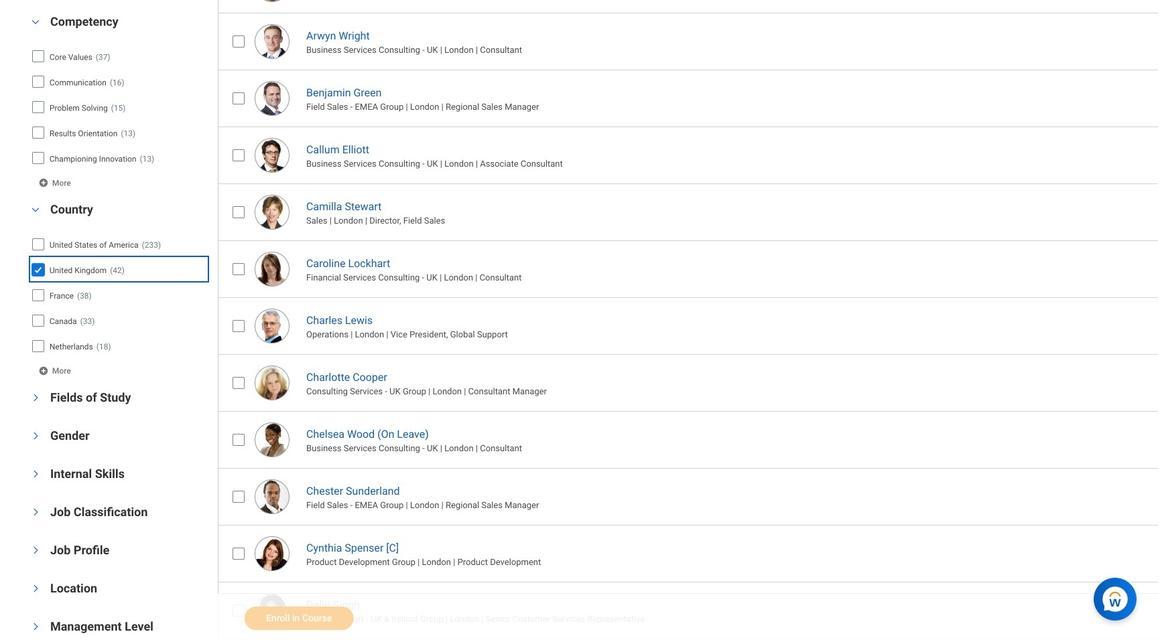 Task type: describe. For each thing, give the bounding box(es) containing it.
7 list item from the top
[[218, 355, 1158, 412]]

1 list item from the top
[[218, 13, 1158, 70]]

1 group from the top
[[27, 13, 211, 191]]

8 list item from the top
[[218, 412, 1158, 469]]

2 list item from the top
[[218, 70, 1158, 127]]

2 group from the top
[[27, 201, 211, 379]]

3 chevron down image from the top
[[31, 543, 41, 559]]

4 chevron down image from the top
[[31, 581, 41, 597]]

1 chevron down image from the top
[[31, 467, 41, 483]]

10 list item from the top
[[218, 526, 1158, 583]]

3 list item from the top
[[218, 127, 1158, 184]]

5 chevron down image from the top
[[31, 619, 41, 635]]



Task type: vqa. For each thing, say whether or not it's contained in the screenshot.
'Inbox Items' list box
no



Task type: locate. For each thing, give the bounding box(es) containing it.
chevron down image
[[27, 17, 44, 27], [27, 206, 44, 215], [31, 390, 41, 406], [31, 428, 41, 444]]

0 vertical spatial group
[[27, 13, 211, 191]]

2 chevron down image from the top
[[31, 505, 41, 521]]

9 list item from the top
[[218, 469, 1158, 526]]

0 vertical spatial tree
[[31, 45, 207, 170]]

12 list item from the top
[[218, 640, 1158, 643]]

5 list item from the top
[[218, 241, 1158, 298]]

4 list item from the top
[[218, 184, 1158, 241]]

group
[[27, 13, 211, 191], [27, 201, 211, 379]]

list item
[[218, 13, 1158, 70], [218, 70, 1158, 127], [218, 127, 1158, 184], [218, 184, 1158, 241], [218, 241, 1158, 298], [218, 298, 1158, 355], [218, 355, 1158, 412], [218, 412, 1158, 469], [218, 469, 1158, 526], [218, 526, 1158, 583], [218, 583, 1158, 640], [218, 640, 1158, 643]]

1 vertical spatial tree
[[30, 233, 207, 358]]

6 list item from the top
[[218, 298, 1158, 355]]

tree for 2nd group from the bottom
[[31, 45, 207, 170]]

11 list item from the top
[[218, 583, 1158, 640]]

1 vertical spatial group
[[27, 201, 211, 379]]

tree for 1st group from the bottom
[[30, 233, 207, 358]]

chevron down image
[[31, 467, 41, 483], [31, 505, 41, 521], [31, 543, 41, 559], [31, 581, 41, 597], [31, 619, 41, 635]]

tree
[[31, 45, 207, 170], [30, 233, 207, 358]]

check small image
[[30, 262, 46, 278]]



